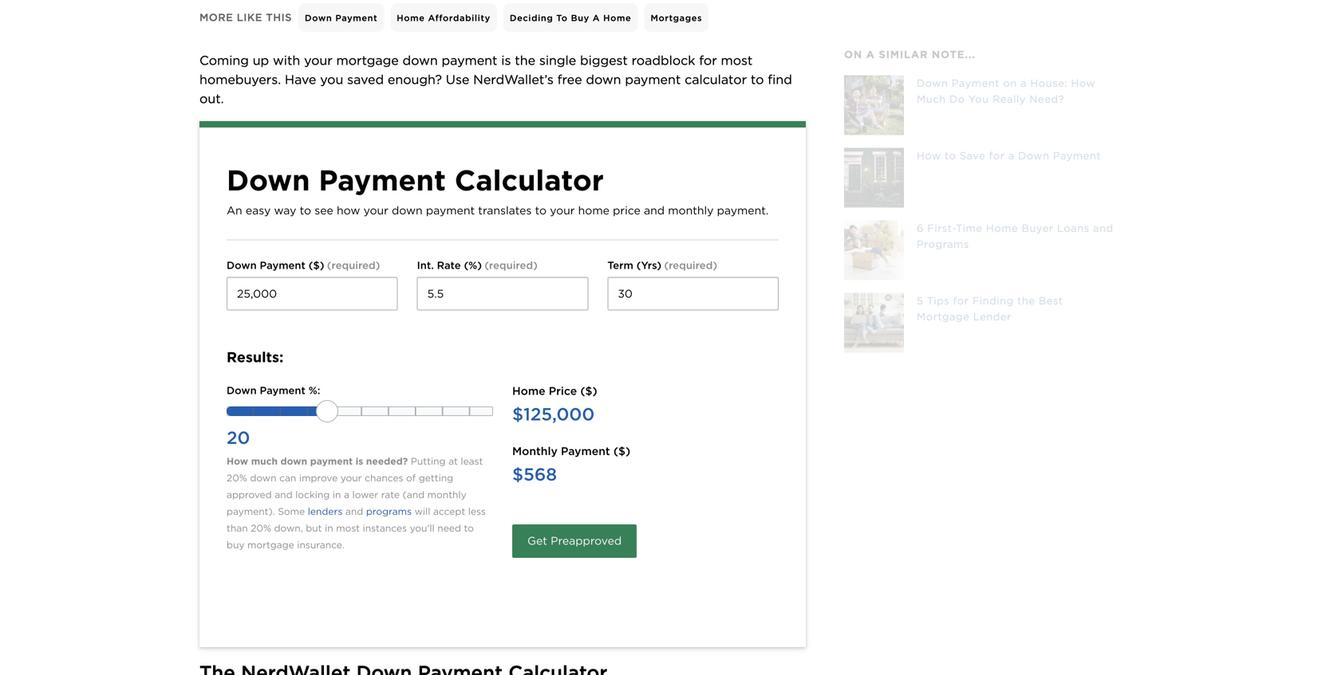 Task type: describe. For each thing, give the bounding box(es) containing it.
mortgages link
[[644, 3, 709, 32]]

free
[[558, 72, 582, 87]]

how inside how to save for a down payment link
[[917, 150, 941, 162]]

more
[[200, 11, 233, 23]]

down inside how to save for a down payment link
[[1018, 150, 1050, 162]]

mortgages
[[651, 13, 702, 23]]

1 horizontal spatial home
[[603, 13, 632, 23]]

roadblock
[[632, 53, 695, 68]]

to for how
[[945, 150, 956, 162]]

5
[[917, 295, 924, 307]]

how to save for a down payment
[[917, 150, 1101, 162]]

do
[[950, 93, 965, 105]]

down payment
[[305, 13, 378, 23]]

payment for down payment on a house: how much do you really need?
[[952, 77, 1000, 89]]

a inside down payment on a house: how much do you really need?
[[1021, 77, 1027, 89]]

to for deciding
[[557, 13, 568, 23]]

saved
[[347, 72, 384, 87]]

is
[[501, 53, 511, 68]]

affordability
[[428, 13, 491, 23]]

need?
[[1030, 93, 1065, 105]]

deciding to buy a home
[[510, 13, 632, 23]]

programs
[[917, 238, 970, 250]]

for inside 5 tips for finding the best mortgage lender
[[953, 295, 969, 307]]

how inside down payment on a house: how much do you really need?
[[1071, 77, 1096, 89]]

house:
[[1031, 77, 1068, 89]]

your
[[304, 53, 333, 68]]

6
[[917, 222, 924, 235]]

finding
[[973, 295, 1014, 307]]

home affordability
[[397, 13, 491, 23]]

deciding
[[510, 13, 553, 23]]

down for down payment on a house: how much do you really need?
[[917, 77, 948, 89]]

out.
[[200, 91, 224, 106]]

similar
[[879, 48, 928, 61]]

the inside 5 tips for finding the best mortgage lender
[[1018, 295, 1036, 307]]

up
[[253, 53, 269, 68]]

for inside coming up with your mortgage down payment is the single biggest roadblock for most homebuyers. have you saved enough? use nerdwallet's free down payment calculator to find out.
[[699, 53, 717, 68]]

home affordability link
[[391, 3, 497, 32]]

and
[[1093, 222, 1114, 235]]

best
[[1039, 295, 1063, 307]]

like
[[237, 11, 263, 23]]

nerdwallet's
[[473, 72, 554, 87]]

enough?
[[388, 72, 442, 87]]

to inside coming up with your mortgage down payment is the single biggest roadblock for most homebuyers. have you saved enough? use nerdwallet's free down payment calculator to find out.
[[751, 72, 764, 87]]

calculator
[[685, 72, 747, 87]]

5 tips for finding the best mortgage lender link
[[844, 293, 1119, 353]]

on a similar note...
[[844, 48, 976, 61]]

this
[[266, 11, 292, 23]]

0 horizontal spatial payment
[[442, 53, 498, 68]]

how to save for a down payment link
[[844, 148, 1119, 208]]

deciding to buy a home link
[[503, 3, 638, 32]]

down payment on a house: how much do you really need?
[[917, 77, 1096, 105]]

note...
[[932, 48, 976, 61]]

5 tips for finding the best mortgage lender
[[917, 295, 1063, 323]]

payment for down payment
[[335, 13, 378, 23]]

0 vertical spatial down
[[403, 53, 438, 68]]

1 horizontal spatial payment
[[625, 72, 681, 87]]

tips
[[927, 295, 950, 307]]

lender
[[973, 311, 1012, 323]]

coming up with your mortgage down payment is the single biggest roadblock for most homebuyers. have you saved enough? use nerdwallet's free down payment calculator to find out.
[[200, 53, 796, 106]]



Task type: vqa. For each thing, say whether or not it's contained in the screenshot.
rightmost "Home"
yes



Task type: locate. For each thing, give the bounding box(es) containing it.
2 horizontal spatial down
[[1018, 150, 1050, 162]]

2 vertical spatial payment
[[1053, 150, 1101, 162]]

coming
[[200, 53, 249, 68]]

1 horizontal spatial down
[[917, 77, 948, 89]]

0 vertical spatial payment
[[442, 53, 498, 68]]

0 vertical spatial for
[[699, 53, 717, 68]]

0 horizontal spatial home
[[397, 13, 425, 23]]

with
[[273, 53, 300, 68]]

homebuyers.
[[200, 72, 281, 87]]

you
[[320, 72, 343, 87]]

1 vertical spatial for
[[989, 150, 1005, 162]]

much
[[917, 93, 946, 105]]

0 vertical spatial how
[[1071, 77, 1096, 89]]

for right the tips
[[953, 295, 969, 307]]

2 vertical spatial to
[[945, 150, 956, 162]]

find
[[768, 72, 792, 87]]

1 horizontal spatial for
[[953, 295, 969, 307]]

loans
[[1057, 222, 1090, 235]]

mortgage
[[917, 311, 970, 323]]

0 horizontal spatial down
[[403, 53, 438, 68]]

how left "save"
[[917, 150, 941, 162]]

2 vertical spatial down
[[1018, 150, 1050, 162]]

you
[[969, 93, 989, 105]]

1 vertical spatial how
[[917, 150, 941, 162]]

0 horizontal spatial the
[[515, 53, 536, 68]]

0 vertical spatial the
[[515, 53, 536, 68]]

single
[[539, 53, 576, 68]]

6 first-time home buyer loans and programs
[[917, 222, 1114, 250]]

1 horizontal spatial down
[[586, 72, 621, 87]]

have
[[285, 72, 316, 87]]

home left affordability
[[397, 13, 425, 23]]

to left find
[[751, 72, 764, 87]]

the right is
[[515, 53, 536, 68]]

2 horizontal spatial payment
[[1053, 150, 1101, 162]]

1 horizontal spatial to
[[751, 72, 764, 87]]

time
[[956, 222, 983, 235]]

payment up use
[[442, 53, 498, 68]]

use
[[446, 72, 470, 87]]

0 horizontal spatial how
[[917, 150, 941, 162]]

0 horizontal spatial down
[[305, 13, 332, 23]]

for up calculator
[[699, 53, 717, 68]]

1 vertical spatial down
[[917, 77, 948, 89]]

a
[[593, 13, 600, 23], [866, 48, 875, 61], [1021, 77, 1027, 89], [1009, 150, 1015, 162]]

down down biggest
[[586, 72, 621, 87]]

1 vertical spatial to
[[751, 72, 764, 87]]

down payment on a house: how much do you really need? link
[[844, 75, 1119, 135]]

2 horizontal spatial for
[[989, 150, 1005, 162]]

1 horizontal spatial how
[[1071, 77, 1096, 89]]

biggest
[[580, 53, 628, 68]]

down right this
[[305, 13, 332, 23]]

payment inside down payment on a house: how much do you really need?
[[952, 77, 1000, 89]]

how
[[1071, 77, 1096, 89], [917, 150, 941, 162]]

really
[[993, 93, 1026, 105]]

2 vertical spatial for
[[953, 295, 969, 307]]

down
[[305, 13, 332, 23], [917, 77, 948, 89], [1018, 150, 1050, 162]]

first-
[[928, 222, 956, 235]]

on
[[1003, 77, 1017, 89]]

most
[[721, 53, 753, 68]]

buy
[[571, 13, 590, 23]]

payment up you
[[952, 77, 1000, 89]]

payment down need?
[[1053, 150, 1101, 162]]

0 horizontal spatial to
[[557, 13, 568, 23]]

down inside down payment link
[[305, 13, 332, 23]]

0 horizontal spatial for
[[699, 53, 717, 68]]

the
[[515, 53, 536, 68], [1018, 295, 1036, 307]]

0 vertical spatial payment
[[335, 13, 378, 23]]

2 horizontal spatial home
[[986, 222, 1018, 235]]

6 first-time home buyer loans and programs link
[[844, 221, 1119, 280]]

for
[[699, 53, 717, 68], [989, 150, 1005, 162], [953, 295, 969, 307]]

1 horizontal spatial payment
[[952, 77, 1000, 89]]

to left buy
[[557, 13, 568, 23]]

home inside the 6 first-time home buyer loans and programs
[[986, 222, 1018, 235]]

0 horizontal spatial payment
[[335, 13, 378, 23]]

down
[[403, 53, 438, 68], [586, 72, 621, 87]]

down payment link
[[298, 3, 384, 32]]

down up enough?
[[403, 53, 438, 68]]

down down need?
[[1018, 150, 1050, 162]]

to
[[557, 13, 568, 23], [751, 72, 764, 87], [945, 150, 956, 162]]

0 vertical spatial to
[[557, 13, 568, 23]]

2 horizontal spatial to
[[945, 150, 956, 162]]

0 vertical spatial down
[[305, 13, 332, 23]]

1 horizontal spatial the
[[1018, 295, 1036, 307]]

down for down payment
[[305, 13, 332, 23]]

mortgage
[[336, 53, 399, 68]]

the inside coming up with your mortgage down payment is the single biggest roadblock for most homebuyers. have you saved enough? use nerdwallet's free down payment calculator to find out.
[[515, 53, 536, 68]]

down up much
[[917, 77, 948, 89]]

1 vertical spatial down
[[586, 72, 621, 87]]

more like this
[[200, 11, 292, 23]]

on
[[844, 48, 863, 61]]

payment
[[335, 13, 378, 23], [952, 77, 1000, 89], [1053, 150, 1101, 162]]

payment down roadblock on the top of the page
[[625, 72, 681, 87]]

the left best
[[1018, 295, 1036, 307]]

payment
[[442, 53, 498, 68], [625, 72, 681, 87]]

1 vertical spatial payment
[[952, 77, 1000, 89]]

1 vertical spatial payment
[[625, 72, 681, 87]]

how right house:
[[1071, 77, 1096, 89]]

save
[[960, 150, 986, 162]]

home right "time"
[[986, 222, 1018, 235]]

buyer
[[1022, 222, 1054, 235]]

for right "save"
[[989, 150, 1005, 162]]

home
[[397, 13, 425, 23], [603, 13, 632, 23], [986, 222, 1018, 235]]

home right buy
[[603, 13, 632, 23]]

down inside down payment on a house: how much do you really need?
[[917, 77, 948, 89]]

to left "save"
[[945, 150, 956, 162]]

payment up the mortgage
[[335, 13, 378, 23]]

1 vertical spatial the
[[1018, 295, 1036, 307]]



